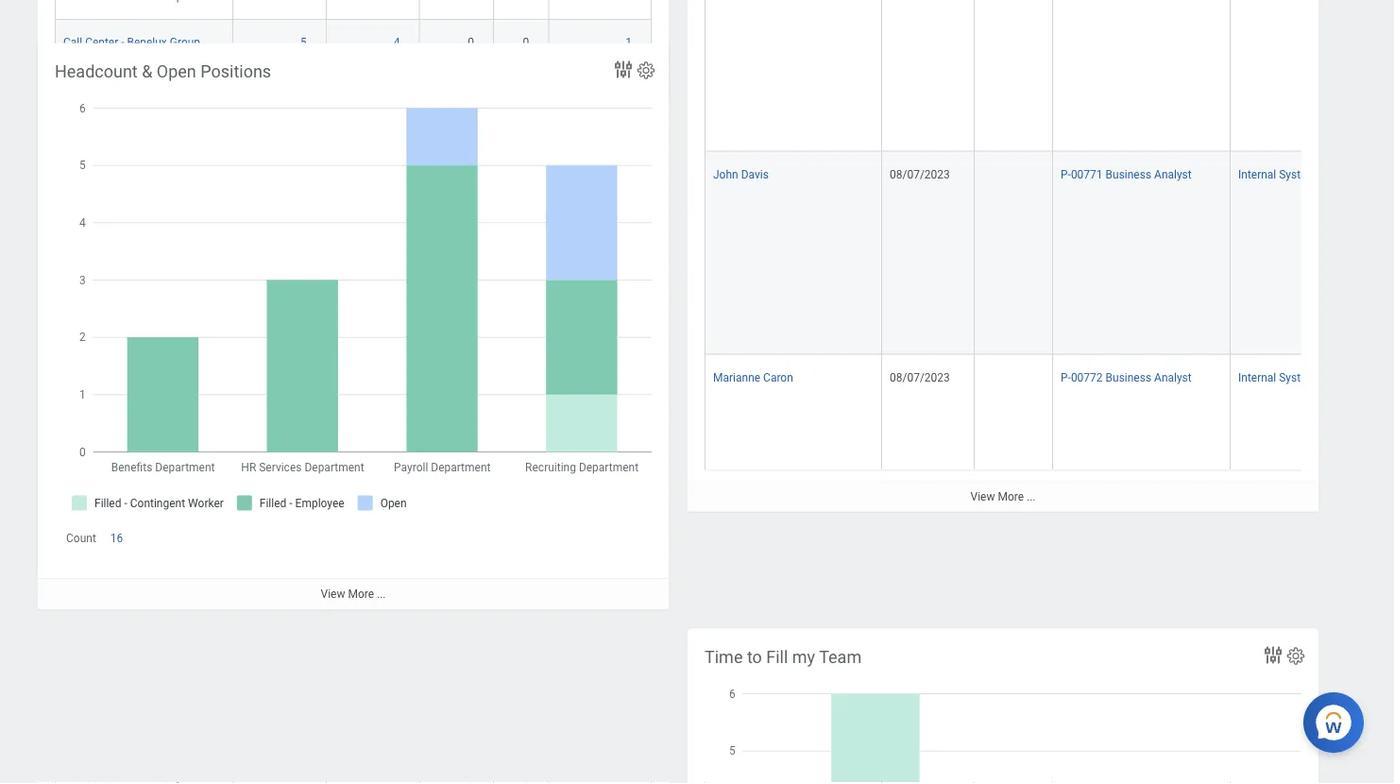 Task type: locate. For each thing, give the bounding box(es) containing it.
1 vertical spatial p-
[[1061, 371, 1071, 384]]

1 p- from the top
[[1061, 168, 1071, 182]]

0 vertical spatial view
[[971, 490, 995, 503]]

1 08/07/2023 from the top
[[890, 168, 950, 182]]

view more ...
[[971, 490, 1036, 503], [321, 587, 386, 601]]

cell
[[234, 0, 327, 20], [327, 0, 420, 20], [420, 0, 494, 20], [494, 0, 549, 20], [549, 0, 652, 20], [705, 0, 882, 152], [882, 0, 975, 152], [975, 0, 1053, 152], [1053, 0, 1231, 152], [1231, 0, 1394, 152], [975, 152, 1053, 355], [975, 355, 1053, 527]]

time to fill my team element
[[688, 629, 1319, 783]]

1 vertical spatial business
[[1106, 371, 1152, 384]]

0 vertical spatial p-
[[1061, 168, 1071, 182]]

internal for p-00772 business analyst
[[1239, 371, 1277, 384]]

more
[[998, 490, 1024, 503], [348, 587, 374, 601]]

1 button
[[626, 35, 635, 51]]

view inside the headcount & open positions "element"
[[321, 587, 345, 601]]

0 vertical spatial systems
[[1279, 168, 1323, 182]]

john davis link
[[713, 165, 769, 182]]

more inside the headcount & open positions "element"
[[348, 587, 374, 601]]

business inside p-00771 business analyst link
[[1106, 168, 1152, 182]]

business inside p-00772 business analyst link
[[1106, 371, 1152, 384]]

0 vertical spatial 08/07/2023
[[890, 168, 950, 182]]

1 vertical spatial systems
[[1279, 371, 1323, 384]]

2 department from the top
[[1326, 371, 1385, 384]]

1 horizontal spatial more
[[998, 490, 1024, 503]]

0 vertical spatial more
[[998, 490, 1024, 503]]

... for right view more ... link
[[1027, 490, 1036, 503]]

department for p-00771 business analyst
[[1326, 168, 1385, 182]]

0 horizontal spatial ...
[[377, 587, 386, 601]]

business right 00771
[[1106, 168, 1152, 182]]

analyst right 00772
[[1154, 371, 1192, 384]]

1 business from the top
[[1106, 168, 1152, 182]]

1 horizontal spatial 0 button
[[523, 35, 532, 51]]

department
[[1326, 168, 1385, 182], [1326, 371, 1385, 384]]

2 internal from the top
[[1239, 371, 1277, 384]]

marianne caron link
[[713, 367, 793, 384]]

time to fill my team
[[705, 647, 862, 667]]

2 systems from the top
[[1279, 371, 1323, 384]]

00772
[[1071, 371, 1103, 384]]

1 internal systems department from the top
[[1239, 168, 1385, 182]]

analyst
[[1154, 168, 1192, 182], [1154, 371, 1192, 384]]

00771
[[1071, 168, 1103, 182]]

group
[[170, 36, 200, 50]]

1 0 from the left
[[468, 36, 474, 50]]

business
[[1106, 168, 1152, 182], [1106, 371, 1152, 384]]

2 analyst from the top
[[1154, 371, 1192, 384]]

1 vertical spatial internal systems department link
[[1239, 367, 1385, 384]]

1 internal systems department link from the top
[[1239, 165, 1385, 182]]

1 horizontal spatial ...
[[1027, 490, 1036, 503]]

2 0 button from the left
[[523, 35, 532, 51]]

... inside the headcount & open positions "element"
[[377, 587, 386, 601]]

1
[[626, 36, 632, 50]]

internal for p-00771 business analyst
[[1239, 168, 1277, 182]]

call center - benelux group link
[[63, 33, 200, 50]]

2 0 from the left
[[523, 36, 529, 50]]

count
[[66, 532, 96, 545]]

1 vertical spatial view
[[321, 587, 345, 601]]

0 button
[[468, 35, 477, 51], [523, 35, 532, 51]]

08/07/2023
[[890, 168, 950, 182], [890, 371, 950, 384]]

view more ... link
[[688, 480, 1319, 512], [38, 578, 669, 609]]

p-00771 business analyst
[[1061, 168, 1192, 182]]

1 horizontal spatial view more ...
[[971, 490, 1036, 503]]

1 vertical spatial analyst
[[1154, 371, 1192, 384]]

view more ... inside the headcount & open positions "element"
[[321, 587, 386, 601]]

internal systems department link for p-00771 business analyst
[[1239, 165, 1385, 182]]

1 systems from the top
[[1279, 168, 1323, 182]]

1 vertical spatial view more ... link
[[38, 578, 669, 609]]

p-
[[1061, 168, 1071, 182], [1061, 371, 1071, 384]]

0 vertical spatial ...
[[1027, 490, 1036, 503]]

... for the left view more ... link
[[377, 587, 386, 601]]

marianne caron
[[713, 371, 793, 384]]

internal systems department link for p-00772 business analyst
[[1239, 367, 1385, 384]]

08/07/2023 for marianne caron
[[890, 371, 950, 384]]

time
[[705, 647, 743, 667]]

&
[[142, 61, 152, 81]]

2 internal systems department link from the top
[[1239, 367, 1385, 384]]

row
[[55, 0, 652, 20], [705, 0, 1394, 152], [55, 20, 652, 78], [705, 152, 1394, 355], [705, 355, 1394, 527]]

0 horizontal spatial view
[[321, 587, 345, 601]]

0 vertical spatial business
[[1106, 168, 1152, 182]]

1 analyst from the top
[[1154, 168, 1192, 182]]

0 vertical spatial internal
[[1239, 168, 1277, 182]]

internal systems department
[[1239, 168, 1385, 182], [1239, 371, 1385, 384]]

benelux
[[127, 36, 167, 50]]

row containing call center - benelux group
[[55, 20, 652, 78]]

0 horizontal spatial 0 button
[[468, 35, 477, 51]]

0 vertical spatial internal systems department link
[[1239, 165, 1385, 182]]

1 vertical spatial view more ...
[[321, 587, 386, 601]]

1 department from the top
[[1326, 168, 1385, 182]]

fill
[[766, 647, 788, 667]]

1 vertical spatial department
[[1326, 371, 1385, 384]]

headcount & open positions
[[55, 61, 271, 81]]

1 vertical spatial 08/07/2023
[[890, 371, 950, 384]]

...
[[1027, 490, 1036, 503], [377, 587, 386, 601]]

headcount & open positions element
[[38, 43, 669, 609]]

1 horizontal spatial view
[[971, 490, 995, 503]]

1 horizontal spatial 0
[[523, 36, 529, 50]]

business right 00772
[[1106, 371, 1152, 384]]

0 vertical spatial internal systems department
[[1239, 168, 1385, 182]]

configure and view chart data image
[[1262, 644, 1285, 666]]

systems for p-00771 business analyst
[[1279, 168, 1323, 182]]

internal systems department link
[[1239, 165, 1385, 182], [1239, 367, 1385, 384]]

2 08/07/2023 from the top
[[890, 371, 950, 384]]

systems
[[1279, 168, 1323, 182], [1279, 371, 1323, 384]]

view more ... inside onboarding status summary element
[[971, 490, 1036, 503]]

1 vertical spatial internal systems department
[[1239, 371, 1385, 384]]

1 vertical spatial more
[[348, 587, 374, 601]]

0 horizontal spatial view more ...
[[321, 587, 386, 601]]

my
[[792, 647, 815, 667]]

0 horizontal spatial 0
[[468, 36, 474, 50]]

1 vertical spatial ...
[[377, 587, 386, 601]]

0
[[468, 36, 474, 50], [523, 36, 529, 50]]

1 vertical spatial internal
[[1239, 371, 1277, 384]]

... inside onboarding status summary element
[[1027, 490, 1036, 503]]

internal systems department for p-00771 business analyst
[[1239, 168, 1385, 182]]

2 business from the top
[[1106, 371, 1152, 384]]

2 internal systems department from the top
[[1239, 371, 1385, 384]]

0 vertical spatial view more ...
[[971, 490, 1036, 503]]

5
[[300, 36, 307, 50]]

analyst right 00771
[[1154, 168, 1192, 182]]

team
[[819, 647, 862, 667]]

view
[[971, 490, 995, 503], [321, 587, 345, 601]]

center
[[85, 36, 118, 50]]

internal
[[1239, 168, 1277, 182], [1239, 371, 1277, 384]]

0 vertical spatial view more ... link
[[688, 480, 1319, 512]]

business for 00772
[[1106, 371, 1152, 384]]

positions
[[200, 61, 271, 81]]

0 vertical spatial department
[[1326, 168, 1385, 182]]

call
[[63, 36, 82, 50]]

2 p- from the top
[[1061, 371, 1071, 384]]

davis
[[741, 168, 769, 182]]

headcount plan to pipeline element
[[38, 0, 669, 97]]

0 vertical spatial analyst
[[1154, 168, 1192, 182]]

0 horizontal spatial more
[[348, 587, 374, 601]]

1 internal from the top
[[1239, 168, 1277, 182]]



Task type: describe. For each thing, give the bounding box(es) containing it.
internal systems department for p-00772 business analyst
[[1239, 371, 1385, 384]]

p- for 00771
[[1061, 168, 1071, 182]]

view inside onboarding status summary element
[[971, 490, 995, 503]]

configure and view chart data image
[[612, 58, 635, 81]]

5 button
[[300, 35, 310, 51]]

row containing john davis
[[705, 152, 1394, 355]]

row containing marianne caron
[[705, 355, 1394, 527]]

analyst for p-00772 business analyst
[[1154, 371, 1192, 384]]

4 button
[[394, 35, 403, 51]]

to
[[747, 647, 762, 667]]

marianne
[[713, 371, 761, 384]]

more inside onboarding status summary element
[[998, 490, 1024, 503]]

1 horizontal spatial view more ... link
[[688, 480, 1319, 512]]

configure headcount & open positions image
[[636, 60, 657, 81]]

open
[[157, 61, 196, 81]]

john davis
[[713, 168, 769, 182]]

08/07/2023 for john davis
[[890, 168, 950, 182]]

configure time to fill my team image
[[1286, 646, 1307, 666]]

analyst for p-00771 business analyst
[[1154, 168, 1192, 182]]

p-00772 business analyst link
[[1061, 367, 1192, 384]]

systems for p-00772 business analyst
[[1279, 371, 1323, 384]]

16
[[110, 532, 123, 545]]

business for 00771
[[1106, 168, 1152, 182]]

4
[[394, 36, 400, 50]]

onboarding status summary element
[[688, 0, 1394, 700]]

16 button
[[110, 531, 126, 546]]

john
[[713, 168, 738, 182]]

headcount
[[55, 61, 138, 81]]

department for p-00772 business analyst
[[1326, 371, 1385, 384]]

p-00772 business analyst
[[1061, 371, 1192, 384]]

call center - benelux group
[[63, 36, 200, 50]]

p-00771 business analyst link
[[1061, 165, 1192, 182]]

-
[[121, 36, 124, 50]]

p- for 00772
[[1061, 371, 1071, 384]]

1 0 button from the left
[[468, 35, 477, 51]]

caron
[[763, 371, 793, 384]]

0 horizontal spatial view more ... link
[[38, 578, 669, 609]]



Task type: vqa. For each thing, say whether or not it's contained in the screenshot.
topmost clipboard icon
no



